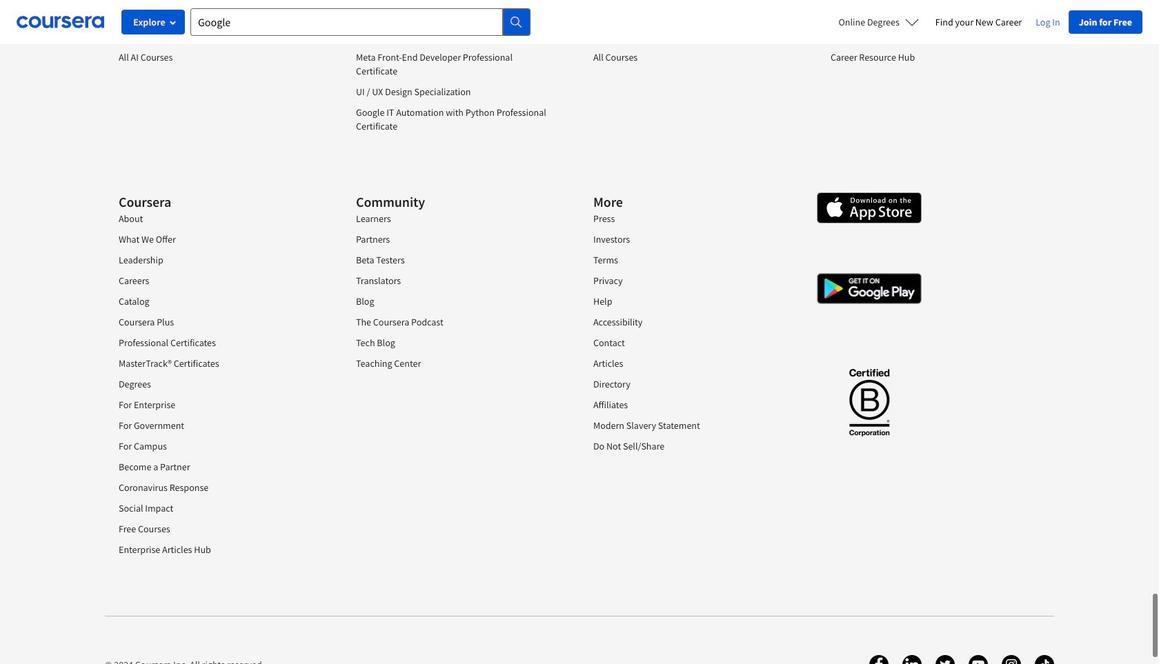 Task type: locate. For each thing, give the bounding box(es) containing it.
list
[[119, 0, 316, 71], [356, 0, 553, 140], [831, 0, 1028, 71], [119, 211, 316, 563], [356, 211, 553, 377], [593, 211, 791, 460]]

coursera instagram image
[[1002, 655, 1021, 664]]

coursera image
[[17, 11, 104, 33]]

list item
[[119, 0, 316, 2], [356, 0, 553, 2], [119, 9, 316, 22], [356, 9, 553, 22], [831, 9, 1028, 22], [119, 29, 316, 43], [356, 29, 553, 43], [831, 29, 1028, 43], [119, 50, 316, 64], [356, 50, 553, 78], [593, 50, 791, 64], [831, 50, 1028, 64], [356, 85, 553, 98], [356, 105, 553, 133], [119, 211, 316, 225], [356, 211, 553, 225], [593, 211, 791, 225], [119, 232, 316, 246], [356, 232, 553, 246], [593, 232, 791, 246], [119, 253, 316, 267], [356, 253, 553, 267], [593, 253, 791, 267], [119, 274, 316, 287], [356, 274, 553, 287], [593, 274, 791, 287], [119, 294, 316, 308], [356, 294, 553, 308], [593, 294, 791, 308], [119, 315, 316, 329], [356, 315, 553, 329], [593, 315, 791, 329], [119, 336, 316, 349], [356, 336, 553, 349], [593, 336, 791, 349], [119, 356, 316, 370], [356, 356, 553, 370], [593, 356, 791, 370], [119, 377, 316, 391], [593, 377, 791, 391], [119, 398, 316, 412], [593, 398, 791, 412], [119, 418, 316, 432], [593, 418, 791, 432], [119, 439, 316, 453], [593, 439, 791, 453], [119, 460, 316, 474], [119, 481, 316, 494], [119, 501, 316, 515], [119, 522, 316, 536], [119, 543, 316, 556]]

None search field
[[190, 8, 531, 36]]

coursera tiktok image
[[1035, 655, 1054, 664]]



Task type: vqa. For each thing, say whether or not it's contained in the screenshot.
The Help Center ICON
no



Task type: describe. For each thing, give the bounding box(es) containing it.
coursera youtube image
[[969, 655, 988, 664]]

coursera facebook image
[[869, 655, 889, 664]]

coursera twitter image
[[936, 655, 955, 664]]

coursera linkedin image
[[902, 655, 922, 664]]

logo of certified b corporation image
[[841, 361, 897, 444]]

get it on google play image
[[817, 273, 922, 305]]

download on the app store image
[[817, 192, 922, 223]]

What do you want to learn? text field
[[190, 8, 503, 36]]



